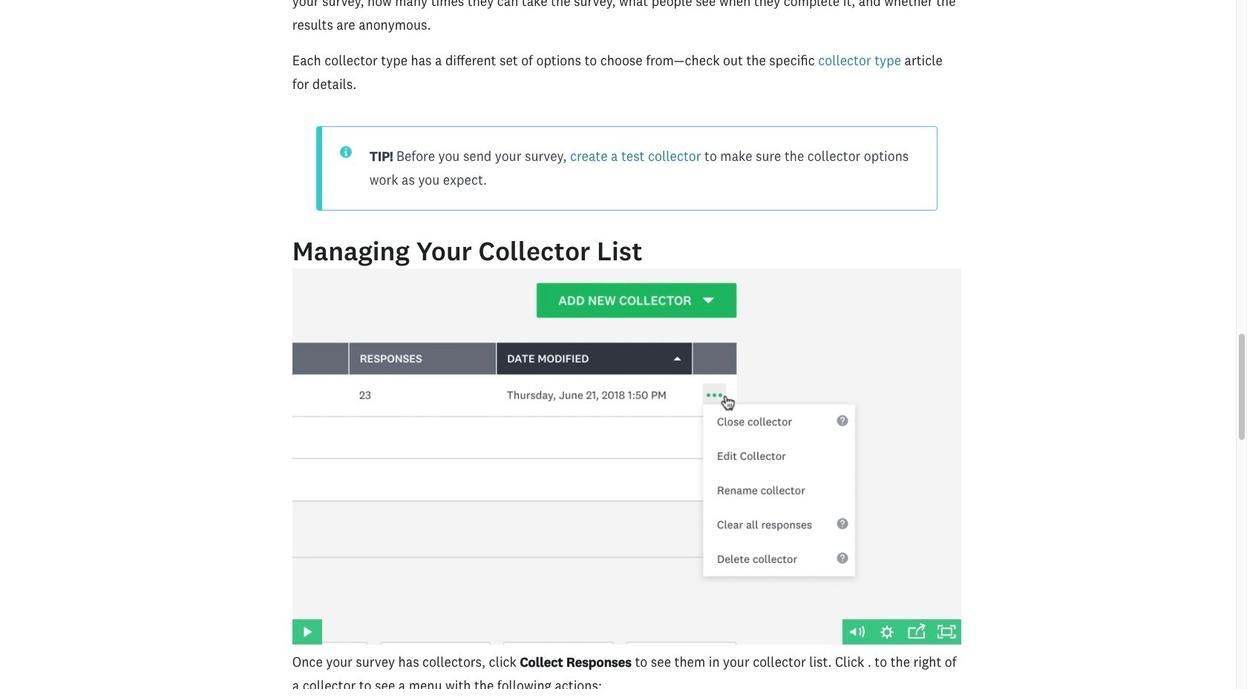 Task type: describe. For each thing, give the bounding box(es) containing it.
video element
[[292, 269, 961, 645]]



Task type: vqa. For each thing, say whether or not it's contained in the screenshot.
Open image inside the icon
no



Task type: locate. For each thing, give the bounding box(es) containing it.
status
[[316, 126, 938, 211]]

info icon. image
[[340, 146, 352, 158]]



